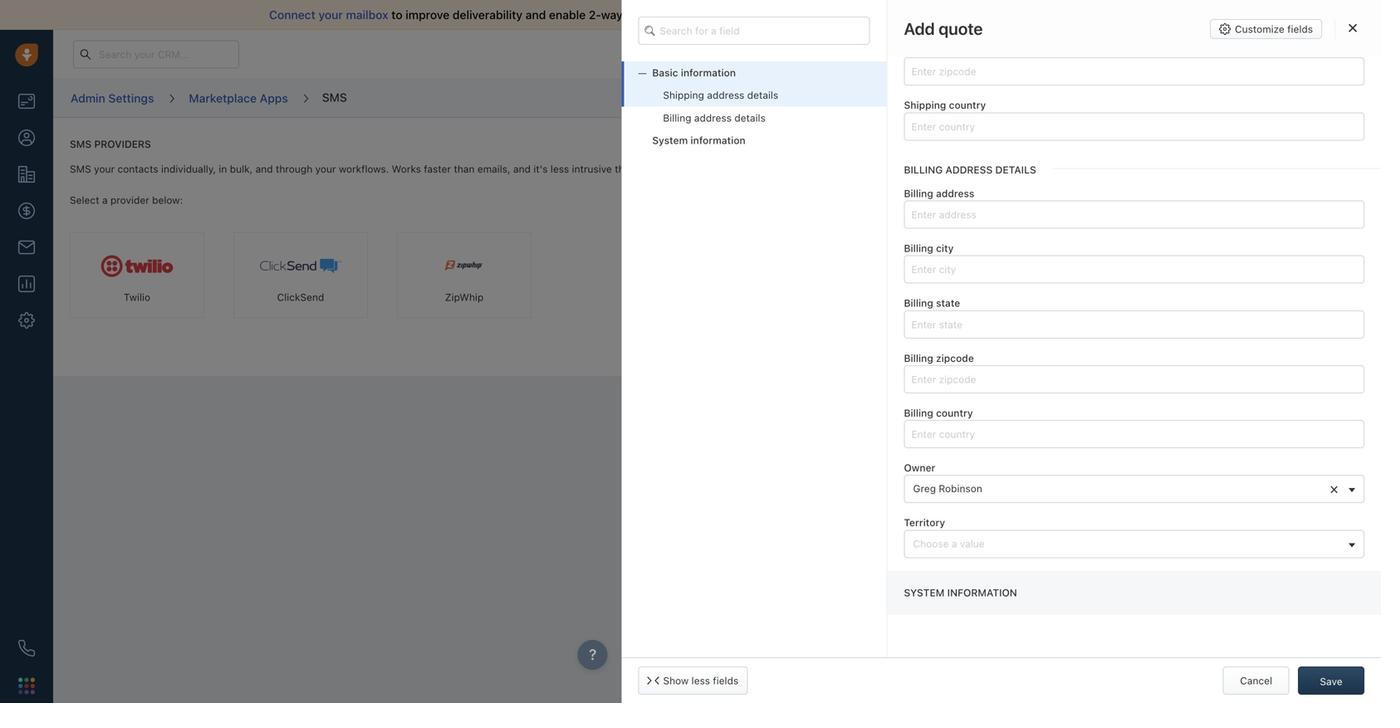 Task type: describe. For each thing, give the bounding box(es) containing it.
show less fields
[[663, 676, 739, 687]]

0 horizontal spatial less
[[551, 163, 569, 175]]

select a provider below:
[[70, 194, 183, 206]]

shipping country
[[904, 99, 987, 111]]

2 vertical spatial details
[[996, 164, 1037, 176]]

search image
[[645, 24, 662, 38]]

enable
[[549, 8, 586, 22]]

shipping address details link
[[622, 84, 887, 107]]

to left 'configure'
[[1091, 200, 1100, 211]]

a for select
[[102, 194, 108, 206]]

0 vertical spatial system information
[[653, 135, 746, 146]]

clicksend
[[277, 292, 324, 303]]

data
[[898, 8, 923, 22]]

works
[[392, 163, 421, 175]]

intrusive
[[572, 163, 612, 175]]

customize fields button
[[1211, 19, 1323, 39]]

your left mailbox
[[319, 8, 343, 22]]

start
[[1039, 8, 1065, 22]]

ends
[[979, 49, 1000, 59]]

show
[[663, 676, 689, 687]]

less inside button
[[692, 676, 710, 687]]

greg robinson
[[914, 483, 983, 495]]

add quote dialog
[[622, 0, 1382, 704]]

and left it's
[[514, 163, 531, 175]]

admin
[[71, 91, 105, 105]]

billing zipcode
[[904, 353, 975, 364]]

in right activities
[[1265, 200, 1274, 211]]

cancel
[[1241, 676, 1273, 687]]

select
[[70, 194, 99, 206]]

bulk,
[[230, 163, 253, 175]]

fields inside show less fields button
[[713, 676, 739, 687]]

freshsales for how to configure different sales activities in freshsales
[[1276, 200, 1327, 211]]

conversations.
[[701, 8, 782, 22]]

none search field inside add quote dialog
[[638, 17, 870, 45]]

sms providers
[[70, 138, 151, 150]]

help
[[1095, 136, 1115, 147]]

1 horizontal spatial system
[[904, 587, 945, 599]]

billing address
[[904, 188, 975, 199]]

2 than from the left
[[615, 163, 636, 175]]

basic information button
[[638, 67, 736, 79]]

how to configure different sales activities in freshsales link
[[1067, 200, 1327, 211]]

zipwhip
[[445, 292, 484, 303]]

save
[[1321, 676, 1343, 688]]

Billing city text field
[[904, 256, 1365, 284]]

choose
[[914, 538, 949, 550]]

in left 21
[[1003, 49, 1010, 59]]

address inside 'link'
[[695, 112, 732, 124]]

your down sms providers
[[94, 163, 115, 175]]

trial
[[959, 49, 976, 59]]

how to configure different sales activities in freshsales
[[1067, 200, 1327, 211]]

your trial ends in 21 days
[[937, 49, 1046, 59]]

connect your mailbox to improve deliverability and enable 2-way sync of email conversations. import all your sales data so you don't have to start from scratch.
[[269, 8, 1142, 22]]

in left bulk,
[[219, 163, 227, 175]]

billing for billing address text box
[[904, 188, 934, 199]]

Search for a field text field
[[638, 17, 870, 45]]

details for shipping address details link
[[748, 89, 779, 101]]

have
[[996, 8, 1022, 22]]

connect
[[269, 8, 316, 22]]

resources:
[[1290, 136, 1339, 147]]

your right through
[[315, 163, 336, 175]]

and for bulk,
[[256, 163, 273, 175]]

freshworks switcher image
[[18, 678, 35, 695]]

quote
[[939, 19, 983, 38]]

emails,
[[478, 163, 511, 175]]

to left start
[[1025, 8, 1036, 22]]

workflows.
[[339, 163, 389, 175]]

shipping for shipping address details
[[663, 89, 705, 101]]

plans
[[1116, 48, 1142, 60]]

2 vertical spatial information
[[948, 587, 1018, 599]]

way
[[601, 8, 623, 22]]

territory
[[904, 517, 946, 529]]

greg
[[914, 483, 937, 495]]

choose a value
[[914, 538, 985, 550]]

details for billing address details 'link'
[[735, 112, 766, 124]]

explore plans
[[1077, 48, 1142, 60]]

how for how to configure different sales activities in freshsales
[[1067, 200, 1088, 211]]

billing address details inside 'link'
[[663, 112, 766, 124]]

show less fields button
[[638, 667, 748, 696]]

how to set up sms integration in freshsales
[[1067, 157, 1274, 169]]

faster
[[424, 163, 451, 175]]

email
[[669, 8, 698, 22]]

sms your contacts individually, in bulk, and through your workflows. works faster than emails, and it's less intrusive than phone calls
[[70, 163, 692, 175]]

connect your mailbox link
[[269, 8, 392, 22]]

0 vertical spatial information
[[681, 67, 736, 79]]

choose a value button
[[904, 530, 1365, 559]]

add quote
[[904, 19, 983, 38]]

billing for billing country text box
[[904, 408, 934, 419]]

calls
[[671, 163, 692, 175]]

marketplace apps
[[189, 91, 288, 105]]

how to set up sms integration in freshsales link
[[1067, 157, 1274, 169]]

provider
[[110, 194, 149, 206]]

providers
[[94, 138, 151, 150]]

individually,
[[161, 163, 216, 175]]

billing state
[[904, 298, 961, 309]]

phone element
[[10, 632, 43, 666]]

country for billing country
[[937, 408, 974, 419]]

twilio link
[[70, 232, 204, 318]]

zipwhip link
[[397, 232, 532, 318]]

1 horizontal spatial sales
[[1193, 200, 1217, 211]]

don't
[[965, 8, 993, 22]]

your
[[937, 49, 957, 59]]

shipping address details
[[663, 89, 779, 101]]

value
[[960, 538, 985, 550]]

basic
[[653, 67, 679, 79]]

try
[[1243, 136, 1258, 147]]

0 horizontal spatial system
[[653, 135, 688, 146]]

Billing zipcode text field
[[904, 366, 1365, 394]]

Billing state text field
[[904, 311, 1365, 339]]

different
[[1150, 200, 1191, 211]]



Task type: locate. For each thing, give the bounding box(es) containing it.
a inside button
[[952, 538, 958, 550]]

1 horizontal spatial freshsales
[[1276, 200, 1327, 211]]

billing left state in the top right of the page
[[904, 298, 934, 309]]

configuring
[[1118, 136, 1171, 147]]

to
[[392, 8, 403, 22], [1025, 8, 1036, 22], [1091, 157, 1100, 169], [1091, 200, 1100, 211]]

billing address details down shipping address details at top
[[663, 112, 766, 124]]

basic information link
[[622, 61, 887, 84]]

and left enable
[[526, 8, 546, 22]]

Billing country text field
[[904, 421, 1365, 449]]

0 horizontal spatial shipping
[[663, 89, 705, 101]]

1 vertical spatial fields
[[713, 676, 739, 687]]

details inside 'link'
[[735, 112, 766, 124]]

how
[[1067, 157, 1088, 169], [1067, 200, 1088, 211]]

sms for sms
[[322, 90, 347, 104]]

sales left data
[[867, 8, 895, 22]]

billing
[[663, 112, 692, 124], [904, 164, 943, 176], [904, 188, 934, 199], [904, 243, 934, 254], [904, 298, 934, 309], [904, 353, 934, 364], [904, 408, 934, 419]]

deliverability
[[453, 8, 523, 22]]

how left 'configure'
[[1067, 200, 1088, 211]]

billing left city
[[904, 243, 934, 254]]

improve
[[406, 8, 450, 22]]

need help configuring your settings? try these resources:
[[1067, 136, 1339, 147]]

phone image
[[18, 641, 35, 657]]

fields
[[1288, 23, 1314, 35], [713, 676, 739, 687]]

1 horizontal spatial than
[[615, 163, 636, 175]]

1 vertical spatial information
[[691, 135, 746, 146]]

billing up billing city
[[904, 188, 934, 199]]

billing for billing zipcode text box
[[904, 353, 934, 364]]

integration
[[1159, 157, 1210, 169]]

less
[[551, 163, 569, 175], [692, 676, 710, 687]]

1 vertical spatial freshsales
[[1276, 200, 1327, 211]]

your up integration
[[1174, 136, 1195, 147]]

information down billing address details 'link'
[[691, 135, 746, 146]]

your
[[319, 8, 343, 22], [839, 8, 864, 22], [1174, 136, 1195, 147], [94, 163, 115, 175], [315, 163, 336, 175]]

explore
[[1077, 48, 1113, 60]]

fields inside "customize fields" button
[[1288, 23, 1314, 35]]

system
[[653, 135, 688, 146], [904, 587, 945, 599]]

1 vertical spatial a
[[952, 538, 958, 550]]

phone
[[639, 163, 668, 175]]

0 horizontal spatial freshsales
[[1224, 157, 1274, 169]]

1 than from the left
[[454, 163, 475, 175]]

country
[[949, 99, 987, 111], [937, 408, 974, 419]]

billing city
[[904, 243, 954, 254]]

0 vertical spatial details
[[748, 89, 779, 101]]

1 vertical spatial country
[[937, 408, 974, 419]]

0 vertical spatial country
[[949, 99, 987, 111]]

below:
[[152, 194, 183, 206]]

Search your CRM... text field
[[73, 40, 239, 69]]

1 horizontal spatial fields
[[1288, 23, 1314, 35]]

address up city
[[937, 188, 975, 199]]

and for deliverability
[[526, 8, 546, 22]]

system down choose at the right bottom
[[904, 587, 945, 599]]

sms for sms your contacts individually, in bulk, and through your workflows. works faster than emails, and it's less intrusive than phone calls
[[70, 163, 91, 175]]

you
[[942, 8, 962, 22]]

settings?
[[1198, 136, 1240, 147]]

shipping down basic information dropdown button
[[663, 89, 705, 101]]

twilio
[[124, 292, 150, 303]]

address down shipping address details at top
[[695, 112, 732, 124]]

billing address details up billing address
[[904, 164, 1037, 176]]

freshsales down try
[[1224, 157, 1274, 169]]

settings
[[108, 91, 154, 105]]

system information up calls
[[653, 135, 746, 146]]

sales
[[867, 8, 895, 22], [1193, 200, 1217, 211]]

sms right up
[[1135, 157, 1157, 169]]

0 horizontal spatial a
[[102, 194, 108, 206]]

21
[[1013, 49, 1023, 59]]

0 horizontal spatial billing address details
[[663, 112, 766, 124]]

sms right apps
[[322, 90, 347, 104]]

mailbox
[[346, 8, 389, 22]]

billing inside 'link'
[[663, 112, 692, 124]]

system up calls
[[653, 135, 688, 146]]

2 how from the top
[[1067, 200, 1088, 211]]

a for choose
[[952, 538, 958, 550]]

and
[[526, 8, 546, 22], [256, 163, 273, 175], [514, 163, 531, 175]]

0 vertical spatial fields
[[1288, 23, 1314, 35]]

billing for billing city text box
[[904, 243, 934, 254]]

1 horizontal spatial system information
[[904, 587, 1018, 599]]

0 horizontal spatial sales
[[867, 8, 895, 22]]

billing country
[[904, 408, 974, 419]]

a left value
[[952, 538, 958, 550]]

than left phone
[[615, 163, 636, 175]]

to left set
[[1091, 157, 1100, 169]]

import all your sales data link
[[785, 8, 926, 22]]

1 how from the top
[[1067, 157, 1088, 169]]

0 vertical spatial sales
[[867, 8, 895, 22]]

0 vertical spatial billing address details
[[663, 112, 766, 124]]

billing up billing address
[[904, 164, 943, 176]]

billing for billing state text box
[[904, 298, 934, 309]]

city
[[937, 243, 954, 254]]

than
[[454, 163, 475, 175], [615, 163, 636, 175]]

close image
[[1350, 23, 1358, 33]]

0 vertical spatial system
[[653, 135, 688, 146]]

Billing address text field
[[904, 201, 1365, 229]]

need
[[1067, 136, 1092, 147]]

1 horizontal spatial a
[[952, 538, 958, 550]]

than right faster
[[454, 163, 475, 175]]

details
[[748, 89, 779, 101], [735, 112, 766, 124], [996, 164, 1037, 176]]

country for shipping country
[[949, 99, 987, 111]]

state
[[937, 298, 961, 309]]

shipping down your
[[904, 99, 947, 111]]

sales right different
[[1193, 200, 1217, 211]]

address down basic information link
[[707, 89, 745, 101]]

a right 'select'
[[102, 194, 108, 206]]

sms for sms providers
[[70, 138, 92, 150]]

system information link
[[622, 129, 887, 152]]

customize fields
[[1236, 23, 1314, 35]]

country down zipcode in the bottom right of the page
[[937, 408, 974, 419]]

admin settings
[[71, 91, 154, 105]]

admin settings link
[[70, 85, 155, 112]]

your right "all"
[[839, 8, 864, 22]]

contacts
[[118, 163, 158, 175]]

1 horizontal spatial billing address details
[[904, 164, 1037, 176]]

system information
[[653, 135, 746, 146], [904, 587, 1018, 599]]

information down value
[[948, 587, 1018, 599]]

1 vertical spatial details
[[735, 112, 766, 124]]

0 vertical spatial how
[[1067, 157, 1088, 169]]

add
[[904, 19, 935, 38]]

billing down basic information dropdown button
[[663, 112, 692, 124]]

×
[[1330, 480, 1340, 498]]

billing up owner
[[904, 408, 934, 419]]

and right bulk,
[[256, 163, 273, 175]]

less right it's
[[551, 163, 569, 175]]

system information down value
[[904, 587, 1018, 599]]

scratch.
[[1097, 8, 1142, 22]]

address
[[707, 89, 745, 101], [695, 112, 732, 124], [946, 164, 993, 176], [937, 188, 975, 199]]

0 horizontal spatial fields
[[713, 676, 739, 687]]

to right mailbox
[[392, 8, 403, 22]]

owner
[[904, 463, 936, 474]]

2-
[[589, 8, 601, 22]]

1 vertical spatial system information
[[904, 587, 1018, 599]]

address up billing address
[[946, 164, 993, 176]]

freshsales for how to set up sms integration in freshsales
[[1224, 157, 1274, 169]]

save button
[[1299, 667, 1365, 696]]

0 vertical spatial a
[[102, 194, 108, 206]]

1 horizontal spatial shipping
[[904, 99, 947, 111]]

shipping for shipping country
[[904, 99, 947, 111]]

1 horizontal spatial less
[[692, 676, 710, 687]]

of
[[655, 8, 666, 22]]

1 vertical spatial billing address details
[[904, 164, 1037, 176]]

sync
[[626, 8, 652, 22]]

country down trial
[[949, 99, 987, 111]]

zipcode
[[937, 353, 975, 364]]

up
[[1120, 157, 1132, 169]]

configure
[[1103, 200, 1148, 211]]

fields right show
[[713, 676, 739, 687]]

1 vertical spatial sales
[[1193, 200, 1217, 211]]

fields right customize
[[1288, 23, 1314, 35]]

information up shipping address details at top
[[681, 67, 736, 79]]

all
[[824, 8, 836, 22]]

billing left zipcode in the bottom right of the page
[[904, 353, 934, 364]]

cancel button
[[1224, 667, 1290, 696]]

Shipping country text field
[[904, 112, 1365, 141]]

how for how to set up sms integration in freshsales
[[1067, 157, 1088, 169]]

how down need
[[1067, 157, 1088, 169]]

marketplace apps link
[[188, 85, 289, 112]]

in down settings? at top right
[[1213, 157, 1221, 169]]

1 vertical spatial system
[[904, 587, 945, 599]]

1 vertical spatial how
[[1067, 200, 1088, 211]]

information
[[681, 67, 736, 79], [691, 135, 746, 146], [948, 587, 1018, 599]]

robinson
[[939, 483, 983, 495]]

0 vertical spatial freshsales
[[1224, 157, 1274, 169]]

1 vertical spatial less
[[692, 676, 710, 687]]

import
[[785, 8, 821, 22]]

basic information
[[653, 67, 736, 79]]

customize
[[1236, 23, 1285, 35]]

sms left providers
[[70, 138, 92, 150]]

Enter zipcode text field
[[904, 58, 1365, 86]]

freshsales right activities
[[1276, 200, 1327, 211]]

0 horizontal spatial than
[[454, 163, 475, 175]]

freshsales
[[1224, 157, 1274, 169], [1276, 200, 1327, 211]]

0 vertical spatial less
[[551, 163, 569, 175]]

less right show
[[692, 676, 710, 687]]

from
[[1068, 8, 1094, 22]]

None search field
[[638, 17, 870, 45]]

days
[[1025, 49, 1046, 59]]

sms up 'select'
[[70, 163, 91, 175]]

0 horizontal spatial system information
[[653, 135, 746, 146]]



Task type: vqa. For each thing, say whether or not it's contained in the screenshot.
see for <spectorcalista@gmail.com>
no



